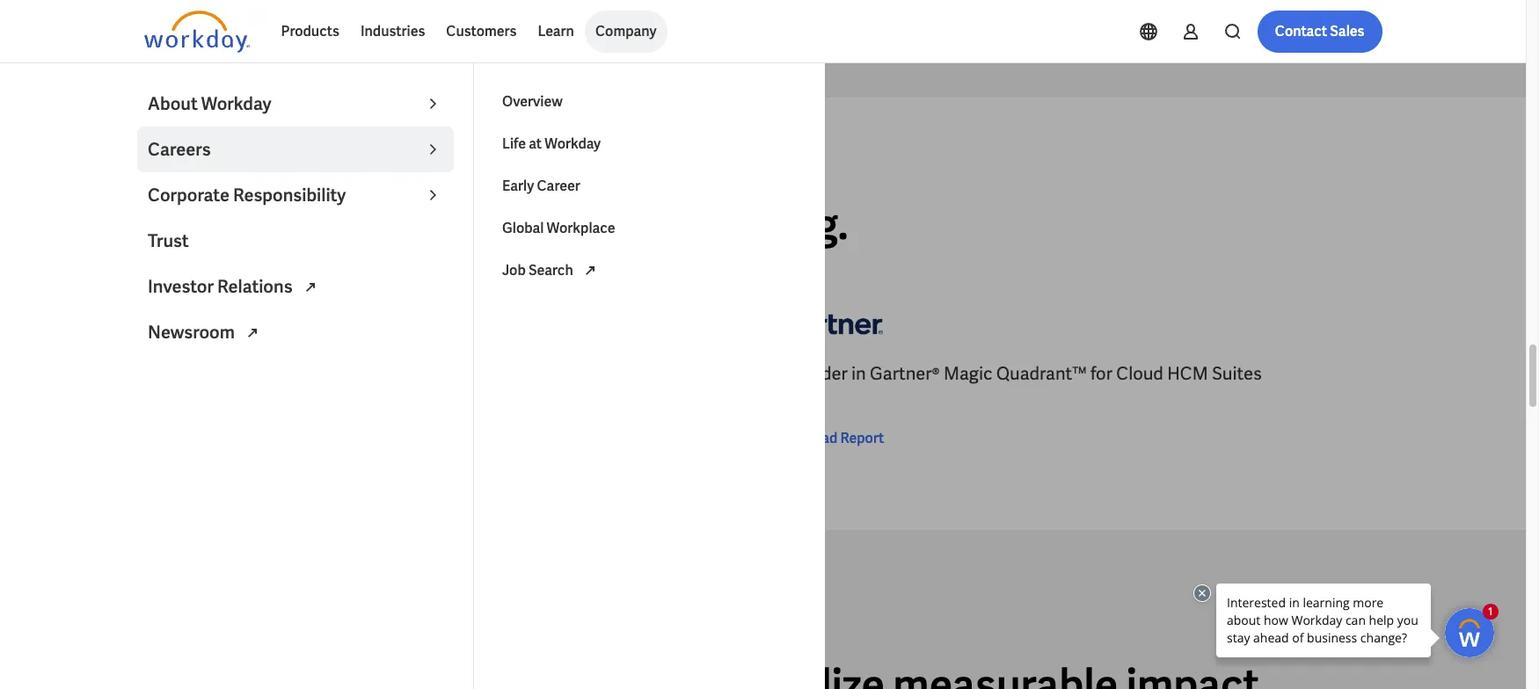 Task type: locate. For each thing, give the bounding box(es) containing it.
1 horizontal spatial gartner image
[[777, 299, 883, 348]]

what analysts say
[[144, 155, 270, 171]]

early career
[[502, 177, 580, 195]]

1 horizontal spatial opens in a new tab image
[[300, 277, 321, 298]]

for right erp
[[612, 363, 634, 386]]

magic
[[352, 363, 401, 386], [944, 363, 993, 386]]

0 horizontal spatial workday
[[201, 92, 271, 115]]

job
[[502, 261, 526, 280]]

opens in a new tab image inside investor relations link
[[300, 277, 321, 298]]

0 horizontal spatial for
[[499, 363, 521, 386]]

0 horizontal spatial in
[[218, 363, 233, 386]]

leader up read
[[793, 363, 848, 386]]

0 vertical spatial workday
[[201, 92, 271, 115]]

in up report
[[851, 363, 866, 386]]

planning.
[[671, 197, 848, 252]]

centric
[[144, 387, 203, 410]]

quadrant™ inside a leader in 2023 gartner® magic quadrant™ for cloud erp for service- centric enterprises
[[405, 363, 495, 386]]

early
[[502, 177, 534, 195]]

gartner® inside a leader in 2023 gartner® magic quadrant™ for cloud erp for service- centric enterprises
[[278, 363, 348, 386]]

1 horizontal spatial cloud
[[1116, 363, 1164, 386]]

global
[[502, 219, 544, 237]]

global workplace
[[502, 219, 615, 237]]

in for gartner®
[[851, 363, 866, 386]]

opens in a new tab image up newsroom link
[[300, 277, 321, 298]]

1 gartner image from the left
[[144, 299, 249, 348]]

say
[[247, 155, 270, 171]]

magic inside a leader in 2023 gartner® magic quadrant™ for cloud erp for service- centric enterprises
[[352, 363, 401, 386]]

and
[[590, 197, 663, 252]]

2 for from the left
[[612, 363, 634, 386]]

1 horizontal spatial in
[[310, 197, 346, 252]]

gartner® up report
[[870, 363, 940, 386]]

0 horizontal spatial quadrant™
[[405, 363, 495, 386]]

at
[[529, 135, 542, 153]]

2023
[[237, 363, 275, 386]]

workday
[[201, 92, 271, 115], [545, 135, 601, 153]]

sales
[[1330, 22, 1365, 40]]

read report
[[805, 430, 884, 448]]

1 gartner® from the left
[[278, 363, 348, 386]]

global workplace link
[[492, 208, 808, 250]]

leader inside a leader in 2023 gartner® magic quadrant™ for cloud erp for service- centric enterprises
[[160, 363, 214, 386]]

2 horizontal spatial for
[[1091, 363, 1113, 386]]

for left erp
[[499, 363, 521, 386]]

gartner image
[[144, 299, 249, 348], [777, 299, 883, 348]]

suites
[[1212, 363, 1262, 386]]

a for a leader in finance, hr, and planning.
[[144, 197, 173, 252]]

1 magic from the left
[[352, 363, 401, 386]]

in for 2023
[[218, 363, 233, 386]]

careers
[[148, 138, 211, 161]]

2 gartner image from the left
[[777, 299, 883, 348]]

a
[[144, 197, 173, 252], [144, 363, 156, 386], [777, 363, 789, 386]]

a leader in finance, hr, and planning.
[[144, 197, 848, 252]]

company button
[[585, 11, 667, 53]]

2 horizontal spatial in
[[851, 363, 866, 386]]

in
[[310, 197, 346, 252], [218, 363, 233, 386], [851, 363, 866, 386]]

2 cloud from the left
[[1116, 363, 1164, 386]]

enterprises
[[207, 387, 298, 410]]

1 quadrant™ from the left
[[405, 363, 495, 386]]

a up the read report link
[[777, 363, 789, 386]]

workday right at
[[545, 135, 601, 153]]

workday up analysts
[[201, 92, 271, 115]]

opens in a new tab image right search
[[580, 261, 601, 282]]

gartner®
[[278, 363, 348, 386], [870, 363, 940, 386]]

gartner® down newsroom link
[[278, 363, 348, 386]]

gartner image for gartner®
[[777, 299, 883, 348]]

in up investor relations link
[[310, 197, 346, 252]]

a up centric
[[144, 363, 156, 386]]

0 horizontal spatial gartner image
[[144, 299, 249, 348]]

1 horizontal spatial quadrant™
[[996, 363, 1087, 386]]

2 magic from the left
[[944, 363, 993, 386]]

leader
[[160, 363, 214, 386], [793, 363, 848, 386]]

cloud
[[525, 363, 572, 386], [1116, 363, 1164, 386]]

investor
[[148, 275, 214, 298]]

1 horizontal spatial gartner®
[[870, 363, 940, 386]]

career
[[537, 177, 580, 195]]

trust
[[148, 230, 189, 252]]

cloud left hcm
[[1116, 363, 1164, 386]]

0 horizontal spatial cloud
[[525, 363, 572, 386]]

a down the what
[[144, 197, 173, 252]]

customers button
[[436, 11, 527, 53]]

0 horizontal spatial opens in a new tab image
[[242, 323, 263, 344]]

1 horizontal spatial magic
[[944, 363, 993, 386]]

2 quadrant™ from the left
[[996, 363, 1087, 386]]

1 cloud from the left
[[525, 363, 572, 386]]

opens in a new tab image inside 'job search' link
[[580, 261, 601, 282]]

hr,
[[514, 197, 582, 252]]

quadrant™
[[405, 363, 495, 386], [996, 363, 1087, 386]]

2 leader from the left
[[793, 363, 848, 386]]

learn button
[[527, 11, 585, 53]]

1 horizontal spatial workday
[[545, 135, 601, 153]]

overview link
[[492, 81, 808, 123]]

for
[[499, 363, 521, 386], [612, 363, 634, 386], [1091, 363, 1113, 386]]

leader up centric
[[160, 363, 214, 386]]

workplace
[[547, 219, 615, 237]]

a inside a leader in 2023 gartner® magic quadrant™ for cloud erp for service- centric enterprises
[[144, 363, 156, 386]]

cloud left erp
[[525, 363, 572, 386]]

report
[[840, 430, 884, 448]]

in inside a leader in 2023 gartner® magic quadrant™ for cloud erp for service- centric enterprises
[[218, 363, 233, 386]]

2 horizontal spatial opens in a new tab image
[[580, 261, 601, 282]]

industries button
[[350, 11, 436, 53]]

opens in a new tab image
[[580, 261, 601, 282], [300, 277, 321, 298], [242, 323, 263, 344]]

service-
[[637, 363, 702, 386]]

1 horizontal spatial leader
[[793, 363, 848, 386]]

for left hcm
[[1091, 363, 1113, 386]]

opens in a new tab image up 2023
[[242, 323, 263, 344]]

read report link
[[777, 429, 884, 450]]

leader for a leader in gartner® magic quadrant™ for cloud hcm suites
[[793, 363, 848, 386]]

1 leader from the left
[[160, 363, 214, 386]]

0 horizontal spatial magic
[[352, 363, 401, 386]]

2 gartner® from the left
[[870, 363, 940, 386]]

in left 2023
[[218, 363, 233, 386]]

0 horizontal spatial leader
[[160, 363, 214, 386]]

workday inside dropdown button
[[201, 92, 271, 115]]

0 horizontal spatial gartner®
[[278, 363, 348, 386]]

1 horizontal spatial for
[[612, 363, 634, 386]]



Task type: vqa. For each thing, say whether or not it's contained in the screenshot.
2023
yes



Task type: describe. For each thing, give the bounding box(es) containing it.
early career link
[[492, 165, 808, 208]]

about workday
[[148, 92, 271, 115]]

opens in a new tab image for relations
[[300, 277, 321, 298]]

erp
[[576, 363, 608, 386]]

a leader in 2023 gartner® magic quadrant™ for cloud erp for service- centric enterprises
[[144, 363, 702, 410]]

trust link
[[137, 218, 454, 264]]

opens in a new tab image for search
[[580, 261, 601, 282]]

go to the homepage image
[[144, 11, 249, 53]]

a for a leader in 2023 gartner® magic quadrant™ for cloud erp for service- centric enterprises
[[144, 363, 156, 386]]

life at workday
[[502, 135, 601, 153]]

relations
[[217, 275, 293, 298]]

3 for from the left
[[1091, 363, 1113, 386]]

about
[[148, 92, 198, 115]]

corporate
[[148, 184, 230, 207]]

a for a leader in gartner® magic quadrant™ for cloud hcm suites
[[777, 363, 789, 386]]

about workday button
[[137, 81, 454, 127]]

newsroom
[[148, 321, 238, 344]]

1 vertical spatial workday
[[545, 135, 601, 153]]

read
[[805, 430, 838, 448]]

newsroom link
[[137, 310, 454, 355]]

overview
[[502, 92, 563, 111]]

leader
[[182, 197, 302, 252]]

contact
[[1275, 22, 1327, 40]]

opens in a new tab image inside newsroom link
[[242, 323, 263, 344]]

customers
[[446, 22, 517, 40]]

1 for from the left
[[499, 363, 521, 386]]

corporate responsibility
[[148, 184, 346, 207]]

investor relations
[[148, 275, 296, 298]]

search
[[529, 261, 573, 280]]

investor relations link
[[137, 264, 454, 310]]

a leader in gartner® magic quadrant™ for cloud hcm suites
[[777, 363, 1262, 386]]

cloud inside a leader in 2023 gartner® magic quadrant™ for cloud erp for service- centric enterprises
[[525, 363, 572, 386]]

careers button
[[137, 127, 454, 172]]

job search
[[502, 261, 576, 280]]

life at workday link
[[492, 123, 808, 165]]

contact sales
[[1275, 22, 1365, 40]]

contact sales link
[[1258, 11, 1382, 53]]

company
[[595, 22, 657, 40]]

products
[[281, 22, 339, 40]]

industries
[[361, 22, 425, 40]]

job search link
[[492, 250, 808, 292]]

analysts
[[183, 155, 245, 171]]

finance,
[[354, 197, 506, 252]]

corporate responsibility button
[[137, 172, 454, 218]]

life
[[502, 135, 526, 153]]

products button
[[270, 11, 350, 53]]

responsibility
[[233, 184, 346, 207]]

leader for a leader in 2023 gartner® magic quadrant™ for cloud erp for service- centric enterprises
[[160, 363, 214, 386]]

hcm
[[1167, 363, 1208, 386]]

what
[[144, 155, 180, 171]]

in for finance,
[[310, 197, 346, 252]]

learn
[[538, 22, 574, 40]]

gartner image for 2023
[[144, 299, 249, 348]]



